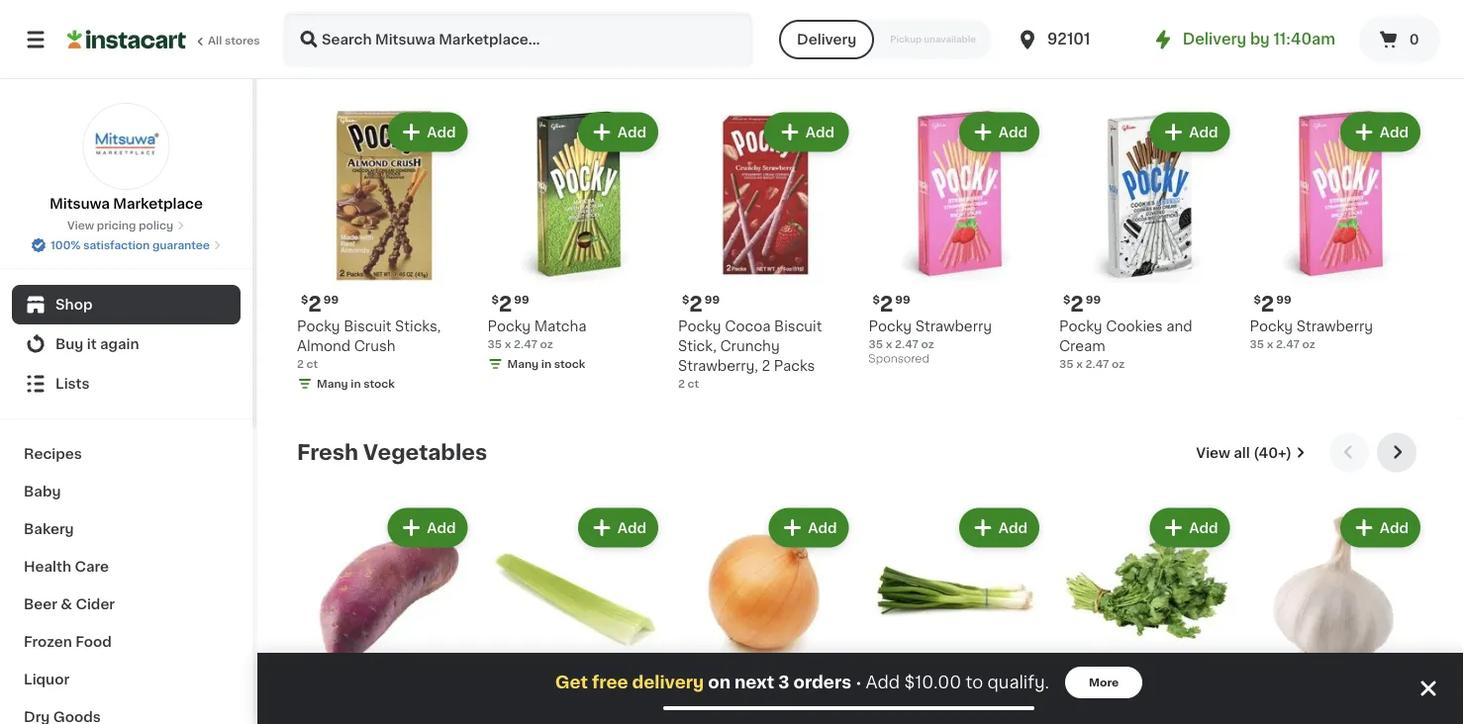 Task type: locate. For each thing, give the bounding box(es) containing it.
0 vertical spatial ct
[[307, 359, 318, 370]]

1 vertical spatial (40+)
[[1254, 446, 1292, 460]]

100%
[[51, 240, 81, 251]]

(40+)
[[1254, 50, 1292, 64], [1254, 446, 1292, 460]]

1 horizontal spatial 0
[[1410, 33, 1419, 47]]

0 horizontal spatial strawberry
[[916, 320, 992, 334]]

1 vertical spatial in
[[351, 379, 361, 390]]

4 99 from the left
[[895, 295, 911, 305]]

pocky inside 'pocky matcha 35 x 2.47 oz'
[[488, 320, 531, 334]]

delivery
[[1183, 32, 1247, 47], [797, 33, 857, 47]]

view for snacks
[[1196, 50, 1231, 64]]

1 item carousel region from the top
[[297, 37, 1425, 417]]

3 pocky from the left
[[678, 320, 721, 334]]

$ 0 58
[[682, 690, 721, 710]]

1 strawberry from the left
[[916, 320, 992, 334]]

all
[[208, 35, 222, 46]]

and
[[1167, 320, 1193, 334]]

2 99 from the left
[[514, 295, 529, 305]]

0 horizontal spatial in
[[351, 379, 361, 390]]

0 horizontal spatial 1
[[880, 690, 889, 710]]

0 horizontal spatial 09
[[891, 691, 906, 701]]

frozen food link
[[12, 624, 241, 661]]

in for 2.47
[[541, 359, 552, 370]]

1 09 from the left
[[891, 691, 906, 701]]

item carousel region containing fresh vegetables
[[297, 433, 1425, 725]]

$ inside $ 0 58
[[682, 691, 689, 701]]

$ 1 09 right •
[[873, 690, 906, 710]]

0 horizontal spatial stock
[[364, 379, 395, 390]]

2 item carousel region from the top
[[297, 433, 1425, 725]]

view all (40+)
[[1196, 50, 1292, 64], [1196, 446, 1292, 460]]

biscuit inside pocky biscuit sticks, almond crush 2 ct
[[344, 320, 392, 334]]

pocky up almond
[[297, 320, 340, 334]]

almond
[[297, 340, 351, 353]]

care
[[75, 560, 109, 574]]

0 horizontal spatial pocky strawberry 35 x 2.47 oz
[[869, 320, 992, 350]]

35 inside pocky cookies and cream 35 x 2.47 oz
[[1059, 359, 1074, 370]]

0 vertical spatial view all (40+) button
[[1188, 37, 1314, 77]]

biscuit up "packs"
[[774, 320, 822, 334]]

view all (40+) button
[[1188, 37, 1314, 77], [1188, 433, 1314, 473]]

1 horizontal spatial delivery
[[1183, 32, 1247, 47]]

view pricing policy link
[[67, 218, 185, 234]]

2
[[308, 294, 322, 314], [499, 294, 512, 314], [689, 294, 703, 314], [880, 294, 893, 314], [1071, 294, 1084, 314], [1261, 294, 1275, 314], [297, 359, 304, 370], [762, 359, 770, 373], [678, 379, 685, 390]]

bakery
[[24, 523, 74, 537]]

1 horizontal spatial 1
[[1071, 690, 1080, 710]]

0 inside 'element'
[[689, 690, 704, 710]]

2 $ 1 09 from the left
[[1063, 690, 1097, 710]]

biscuit up the crush
[[344, 320, 392, 334]]

mitsuwa marketplace link
[[50, 103, 203, 214]]

(est.)
[[772, 688, 814, 704]]

stock
[[554, 359, 585, 370], [364, 379, 395, 390]]

ct
[[307, 359, 318, 370], [688, 379, 699, 390]]

many down almond
[[317, 379, 348, 390]]

more button
[[1065, 667, 1143, 699]]

all
[[1234, 50, 1250, 64], [1234, 446, 1250, 460]]

stock for 2.47
[[554, 359, 585, 370]]

0 horizontal spatial delivery
[[797, 33, 857, 47]]

2.47
[[514, 339, 537, 350], [895, 339, 919, 350], [1276, 339, 1300, 350], [1086, 359, 1109, 370]]

pocky strawberry 35 x 2.47 oz
[[869, 320, 992, 350], [1250, 320, 1373, 350]]

pocky left the matcha
[[488, 320, 531, 334]]

4 $ 2 99 from the left
[[873, 294, 911, 314]]

oz inside pocky cookies and cream 35 x 2.47 oz
[[1112, 359, 1125, 370]]

delivery by 11:40am
[[1183, 32, 1336, 47]]

on
[[708, 675, 731, 692]]

1 view all (40+) from the top
[[1196, 50, 1292, 64]]

stock down the crush
[[364, 379, 395, 390]]

0 vertical spatial item carousel region
[[297, 37, 1425, 417]]

6 99 from the left
[[1277, 295, 1292, 305]]

ct down strawberry,
[[688, 379, 699, 390]]

1 horizontal spatial many
[[507, 359, 539, 370]]

shop
[[55, 298, 92, 312]]

$ 1 09
[[873, 690, 906, 710], [1063, 690, 1097, 710]]

2 pocky strawberry 35 x 2.47 oz from the left
[[1250, 320, 1373, 350]]

strawberry
[[916, 320, 992, 334], [1297, 320, 1373, 334]]

0
[[1410, 33, 1419, 47], [689, 690, 704, 710]]

strawberry,
[[678, 359, 758, 373]]

pocky inside pocky cocoa biscuit stick, crunchy strawberry, 2 packs 2 ct
[[678, 320, 721, 334]]

view pricing policy
[[67, 220, 173, 231]]

ct inside pocky biscuit sticks, almond crush 2 ct
[[307, 359, 318, 370]]

2 all from the top
[[1234, 446, 1250, 460]]

view
[[1196, 50, 1231, 64], [67, 220, 94, 231], [1196, 446, 1231, 460]]

1 biscuit from the left
[[344, 320, 392, 334]]

1 horizontal spatial 09
[[1082, 691, 1097, 701]]

in
[[541, 359, 552, 370], [351, 379, 361, 390]]

1 all from the top
[[1234, 50, 1250, 64]]

6 $ 2 99 from the left
[[1254, 294, 1292, 314]]

item carousel region
[[297, 37, 1425, 417], [297, 433, 1425, 725]]

2 view all (40+) button from the top
[[1188, 433, 1314, 473]]

get
[[555, 675, 588, 692]]

1 vertical spatial all
[[1234, 446, 1250, 460]]

ct inside pocky cocoa biscuit stick, crunchy strawberry, 2 packs 2 ct
[[688, 379, 699, 390]]

add inside treatment tracker modal dialog
[[866, 675, 900, 692]]

by
[[1250, 32, 1270, 47]]

0 horizontal spatial many in stock
[[317, 379, 395, 390]]

1 horizontal spatial strawberry
[[1297, 320, 1373, 334]]

0 vertical spatial all
[[1234, 50, 1250, 64]]

0 horizontal spatial many
[[317, 379, 348, 390]]

orders
[[794, 675, 852, 692]]

cider
[[76, 598, 115, 612]]

add button inside product group
[[771, 510, 847, 546]]

pocky matcha 35 x 2.47 oz
[[488, 320, 587, 350]]

1 horizontal spatial biscuit
[[774, 320, 822, 334]]

delivery inside button
[[797, 33, 857, 47]]

1 vertical spatial ct
[[688, 379, 699, 390]]

mitsuwa marketplace logo image
[[83, 103, 170, 190]]

baby link
[[12, 473, 241, 511]]

2.47 inside pocky cookies and cream 35 x 2.47 oz
[[1086, 359, 1109, 370]]

cream
[[1059, 340, 1106, 353]]

pocky up cream
[[1059, 320, 1103, 334]]

0 vertical spatial view
[[1196, 50, 1231, 64]]

2 pocky from the left
[[488, 320, 531, 334]]

2 biscuit from the left
[[774, 320, 822, 334]]

delivery for delivery
[[797, 33, 857, 47]]

view all (40+) button for pocky cookies and cream
[[1188, 37, 1314, 77]]

0 horizontal spatial $ 1 09
[[873, 690, 906, 710]]

2 vertical spatial view
[[1196, 446, 1231, 460]]

many in stock down 'pocky matcha 35 x 2.47 oz'
[[507, 359, 585, 370]]

many down 'pocky matcha 35 x 2.47 oz'
[[507, 359, 539, 370]]

mitsuwa marketplace
[[50, 197, 203, 211]]

bakery link
[[12, 511, 241, 549]]

0 vertical spatial stock
[[554, 359, 585, 370]]

pocky right the and
[[1250, 320, 1293, 334]]

1 view all (40+) button from the top
[[1188, 37, 1314, 77]]

$5.49 per pound element
[[1250, 687, 1425, 713]]

1 vertical spatial many
[[317, 379, 348, 390]]

2 strawberry from the left
[[1297, 320, 1373, 334]]

product group
[[297, 108, 472, 396], [488, 108, 662, 376], [678, 108, 853, 392], [869, 108, 1044, 370], [1059, 108, 1234, 372], [1250, 108, 1425, 352], [297, 504, 472, 725], [488, 504, 662, 725], [678, 504, 853, 725], [869, 504, 1044, 725], [1059, 504, 1234, 725], [1250, 504, 1425, 725]]

09 down more
[[1082, 691, 1097, 701]]

$ 2 99
[[301, 294, 339, 314], [492, 294, 529, 314], [682, 294, 720, 314], [873, 294, 911, 314], [1063, 294, 1101, 314], [1254, 294, 1292, 314]]

treatment tracker modal dialog
[[257, 653, 1464, 725]]

1 vertical spatial view all (40+)
[[1196, 446, 1292, 460]]

0 vertical spatial many in stock
[[507, 359, 585, 370]]

1 horizontal spatial pocky strawberry 35 x 2.47 oz
[[1250, 320, 1373, 350]]

0 vertical spatial many
[[507, 359, 539, 370]]

many in stock
[[507, 359, 585, 370], [317, 379, 395, 390]]

matcha
[[534, 320, 587, 334]]

many for x
[[507, 359, 539, 370]]

many in stock for crush
[[317, 379, 395, 390]]

2 (40+) from the top
[[1254, 446, 1292, 460]]

pocky inside pocky cookies and cream 35 x 2.47 oz
[[1059, 320, 1103, 334]]

to
[[966, 675, 983, 692]]

ct down almond
[[307, 359, 318, 370]]

oz
[[540, 339, 553, 350], [921, 339, 934, 350], [1302, 339, 1315, 350], [1112, 359, 1125, 370]]

pocky up stick,
[[678, 320, 721, 334]]

many in stock down pocky biscuit sticks, almond crush 2 ct
[[317, 379, 395, 390]]

1 vertical spatial view all (40+) button
[[1188, 433, 1314, 473]]

99
[[324, 295, 339, 305], [514, 295, 529, 305], [705, 295, 720, 305], [895, 295, 911, 305], [1086, 295, 1101, 305], [1277, 295, 1292, 305]]

1 vertical spatial stock
[[364, 379, 395, 390]]

many in stock for 2.47
[[507, 359, 585, 370]]

many
[[507, 359, 539, 370], [317, 379, 348, 390]]

in down pocky biscuit sticks, almond crush 2 ct
[[351, 379, 361, 390]]

0 vertical spatial 0
[[1410, 33, 1419, 47]]

1 vertical spatial many in stock
[[317, 379, 395, 390]]

1 pocky strawberry 35 x 2.47 oz from the left
[[869, 320, 992, 350]]

2.47 inside 'pocky matcha 35 x 2.47 oz'
[[514, 339, 537, 350]]

5 pocky from the left
[[1059, 320, 1103, 334]]

1 vertical spatial item carousel region
[[297, 433, 1425, 725]]

1 horizontal spatial in
[[541, 359, 552, 370]]

2 view all (40+) from the top
[[1196, 446, 1292, 460]]

$0.58 each (estimated) element
[[678, 687, 853, 713]]

1 (40+) from the top
[[1254, 50, 1292, 64]]

lists link
[[12, 364, 241, 404]]

1 pocky from the left
[[297, 320, 340, 334]]

sponsored badge image
[[869, 354, 929, 365]]

None search field
[[283, 12, 754, 67]]

add
[[427, 125, 456, 139], [618, 125, 647, 139], [808, 125, 836, 139], [999, 125, 1028, 139], [1189, 125, 1218, 139], [1380, 125, 1409, 139], [427, 521, 456, 535], [618, 521, 647, 535], [808, 521, 837, 535], [999, 521, 1028, 535], [1189, 521, 1218, 535], [1380, 521, 1409, 535], [866, 675, 900, 692]]

1 right 'qualify.'
[[1071, 690, 1080, 710]]

$ 1 09 down more
[[1063, 690, 1097, 710]]

0 horizontal spatial ct
[[307, 359, 318, 370]]

09 right •
[[891, 691, 906, 701]]

1 horizontal spatial $ 1 09
[[1063, 690, 1097, 710]]

35
[[488, 339, 502, 350], [869, 339, 883, 350], [1250, 339, 1264, 350], [1059, 359, 1074, 370]]

0 horizontal spatial 0
[[689, 690, 704, 710]]

cocoa
[[725, 320, 771, 334]]

shop link
[[12, 285, 241, 325]]

1 right •
[[880, 690, 889, 710]]

1 horizontal spatial ct
[[688, 379, 699, 390]]

0 vertical spatial (40+)
[[1254, 50, 1292, 64]]

1 horizontal spatial stock
[[554, 359, 585, 370]]

1 vertical spatial 0
[[689, 690, 704, 710]]

•
[[856, 675, 862, 691]]

delivery button
[[779, 20, 874, 59]]

mitsuwa
[[50, 197, 110, 211]]

1 1 from the left
[[880, 690, 889, 710]]

crush
[[354, 340, 396, 353]]

09
[[891, 691, 906, 701], [1082, 691, 1097, 701]]

x inside pocky cookies and cream 35 x 2.47 oz
[[1076, 359, 1083, 370]]

view all (40+) for pocky cookies and cream
[[1196, 50, 1292, 64]]

0 horizontal spatial biscuit
[[344, 320, 392, 334]]

in down 'pocky matcha 35 x 2.47 oz'
[[541, 359, 552, 370]]

0 vertical spatial in
[[541, 359, 552, 370]]

buy it again
[[55, 338, 139, 351]]

view all (40+) for 1
[[1196, 446, 1292, 460]]

1 horizontal spatial many in stock
[[507, 359, 585, 370]]

$
[[301, 295, 308, 305], [492, 295, 499, 305], [682, 295, 689, 305], [873, 295, 880, 305], [1063, 295, 1071, 305], [1254, 295, 1261, 305], [682, 691, 689, 701], [873, 691, 880, 701], [1063, 691, 1071, 701]]

0 vertical spatial view all (40+)
[[1196, 50, 1292, 64]]

pocky up sponsored badge image
[[869, 320, 912, 334]]

free
[[592, 675, 628, 692]]

stock down the matcha
[[554, 359, 585, 370]]



Task type: vqa. For each thing, say whether or not it's contained in the screenshot.
the right SEE
no



Task type: describe. For each thing, give the bounding box(es) containing it.
delivery for delivery by 11:40am
[[1183, 32, 1247, 47]]

health care
[[24, 560, 109, 574]]

11:40am
[[1274, 32, 1336, 47]]

$10.00
[[904, 675, 962, 692]]

buy
[[55, 338, 84, 351]]

pocky cookies and cream 35 x 2.47 oz
[[1059, 320, 1193, 370]]

stock for crush
[[364, 379, 395, 390]]

policy
[[139, 220, 173, 231]]

sticks,
[[395, 320, 441, 334]]

view for fresh vegetables
[[1196, 446, 1231, 460]]

health care link
[[12, 549, 241, 586]]

3 99 from the left
[[705, 295, 720, 305]]

view all (40+) button for 1
[[1188, 433, 1314, 473]]

all stores
[[208, 35, 260, 46]]

it
[[87, 338, 97, 351]]

delivery by 11:40am link
[[1151, 28, 1336, 51]]

(40+) for 1
[[1254, 446, 1292, 460]]

item carousel region containing snacks
[[297, 37, 1425, 417]]

guarantee
[[152, 240, 210, 251]]

92101
[[1047, 32, 1091, 47]]

pricing
[[97, 220, 136, 231]]

in for crush
[[351, 379, 361, 390]]

100% satisfaction guarantee
[[51, 240, 210, 251]]

cookies
[[1106, 320, 1163, 334]]

&
[[61, 598, 72, 612]]

2 09 from the left
[[1082, 691, 1097, 701]]

35 inside 'pocky matcha 35 x 2.47 oz'
[[488, 339, 502, 350]]

many for almond
[[317, 379, 348, 390]]

again
[[100, 338, 139, 351]]

lists
[[55, 377, 90, 391]]

delivery
[[632, 675, 704, 692]]

fresh vegetables
[[297, 443, 487, 463]]

1 $ 1 09 from the left
[[873, 690, 906, 710]]

biscuit inside pocky cocoa biscuit stick, crunchy strawberry, 2 packs 2 ct
[[774, 320, 822, 334]]

get free delivery on next 3 orders • add $10.00 to qualify.
[[555, 675, 1050, 692]]

3
[[778, 675, 790, 692]]

satisfaction
[[83, 240, 150, 251]]

58
[[706, 691, 721, 701]]

100% satisfaction guarantee button
[[31, 234, 222, 253]]

buy it again link
[[12, 325, 241, 364]]

1 vertical spatial view
[[67, 220, 94, 231]]

snacks
[[297, 47, 377, 67]]

qualify.
[[988, 675, 1050, 692]]

2 $ 2 99 from the left
[[492, 294, 529, 314]]

next
[[735, 675, 775, 692]]

all for 1
[[1234, 446, 1250, 460]]

beer & cider link
[[12, 586, 241, 624]]

stick,
[[678, 340, 717, 353]]

frozen food
[[24, 636, 112, 649]]

1 $ 2 99 from the left
[[301, 294, 339, 314]]

5 $ 2 99 from the left
[[1063, 294, 1101, 314]]

stores
[[225, 35, 260, 46]]

3 $ 2 99 from the left
[[682, 294, 720, 314]]

pocky cocoa biscuit stick, crunchy strawberry, 2 packs 2 ct
[[678, 320, 822, 390]]

liquor link
[[12, 661, 241, 699]]

health
[[24, 560, 71, 574]]

$3.29 element
[[488, 687, 662, 713]]

0 button
[[1359, 16, 1441, 63]]

marketplace
[[113, 197, 203, 211]]

service type group
[[779, 20, 992, 59]]

crunchy
[[720, 340, 780, 353]]

pocky inside pocky biscuit sticks, almond crush 2 ct
[[297, 320, 340, 334]]

beer & cider
[[24, 598, 115, 612]]

92101 button
[[1016, 12, 1135, 67]]

1 99 from the left
[[324, 295, 339, 305]]

packs
[[774, 359, 815, 373]]

each (est.)
[[729, 688, 814, 704]]

frozen
[[24, 636, 72, 649]]

product group containing 0
[[678, 504, 853, 725]]

pocky biscuit sticks, almond crush 2 ct
[[297, 320, 441, 370]]

more
[[1089, 678, 1119, 689]]

food
[[75, 636, 112, 649]]

baby
[[24, 485, 61, 499]]

x inside 'pocky matcha 35 x 2.47 oz'
[[505, 339, 511, 350]]

all for pocky cookies and cream
[[1234, 50, 1250, 64]]

each
[[729, 688, 768, 704]]

vegetables
[[363, 443, 487, 463]]

instacart logo image
[[67, 28, 186, 51]]

oz inside 'pocky matcha 35 x 2.47 oz'
[[540, 339, 553, 350]]

liquor
[[24, 673, 69, 687]]

fresh
[[297, 443, 358, 463]]

beer
[[24, 598, 57, 612]]

2 inside pocky biscuit sticks, almond crush 2 ct
[[297, 359, 304, 370]]

recipes link
[[12, 436, 241, 473]]

Search field
[[285, 14, 752, 65]]

recipes
[[24, 448, 82, 461]]

0 inside button
[[1410, 33, 1419, 47]]

2 1 from the left
[[1071, 690, 1080, 710]]

(40+) for pocky cookies and cream
[[1254, 50, 1292, 64]]

6 pocky from the left
[[1250, 320, 1293, 334]]

all stores link
[[67, 12, 261, 67]]

5 99 from the left
[[1086, 295, 1101, 305]]

4 pocky from the left
[[869, 320, 912, 334]]



